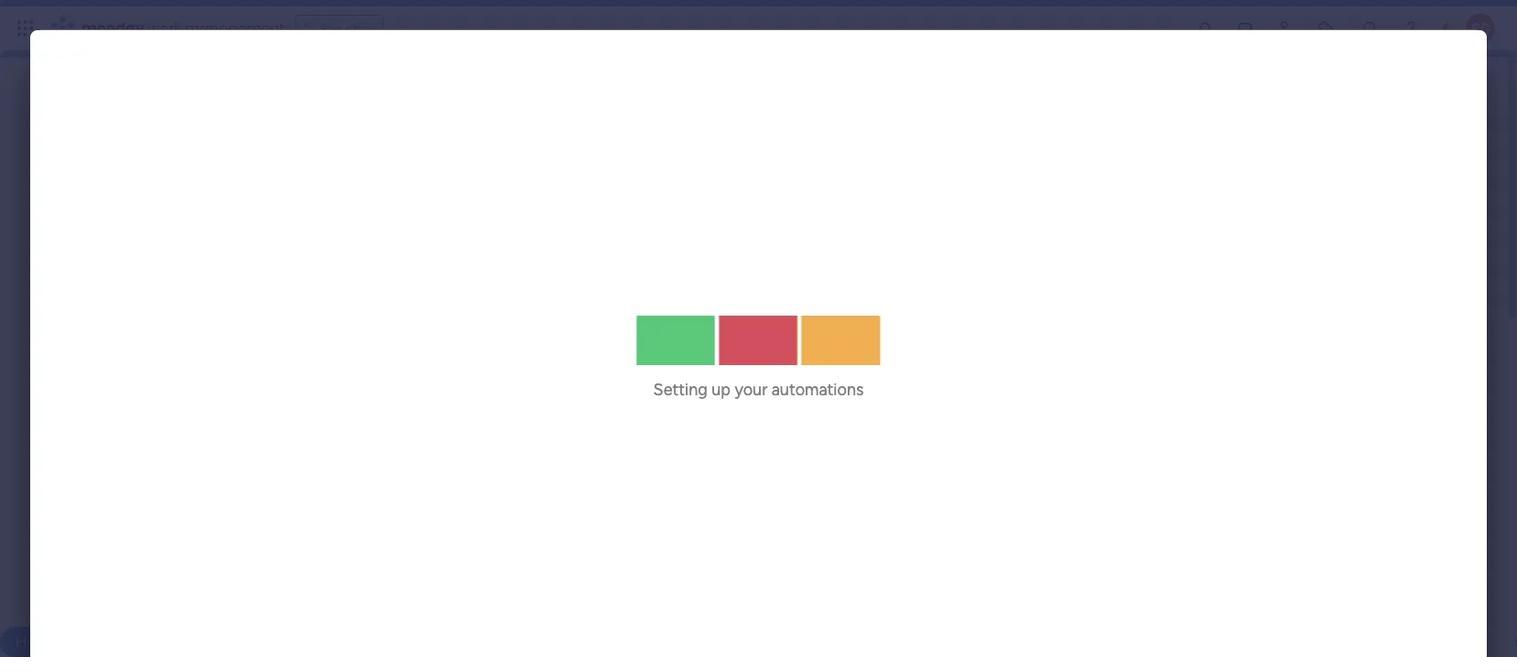 Task type: vqa. For each thing, say whether or not it's contained in the screenshot.
Change email address's email
no



Task type: describe. For each thing, give the bounding box(es) containing it.
processes,
[[456, 304, 517, 319]]

allows
[[679, 304, 715, 319]]

your inside manage and run all aspects of your work in one unified place. from everyday tasks, to advanced projects, and processes, monday work management allows you to connect the dots, work smarter, and achieve shared goals.
[[493, 284, 518, 300]]

run
[[392, 284, 411, 300]]

from
[[670, 284, 699, 300]]

the
[[319, 323, 338, 338]]

automations
[[772, 380, 864, 399]]

help button
[[0, 627, 64, 657]]

place.
[[633, 284, 667, 300]]

manage and run all aspects of your work in one unified place. from everyday tasks, to advanced projects, and processes, monday work management allows you to connect the dots, work smarter, and achieve shared goals.
[[319, 284, 805, 338]]

1 vertical spatial your
[[735, 380, 767, 399]]

search everything image
[[1361, 19, 1380, 38]]

see
[[320, 21, 342, 36]]

shared
[[525, 323, 564, 338]]

setting
[[653, 380, 708, 399]]

see plans
[[320, 21, 376, 36]]

tasks,
[[757, 284, 790, 300]]

of
[[477, 284, 489, 300]]

1 vertical spatial and
[[432, 304, 453, 319]]

you
[[718, 304, 739, 319]]

projects,
[[378, 304, 428, 319]]

management inside manage and run all aspects of your work in one unified place. from everyday tasks, to advanced projects, and processes, monday work management allows you to connect the dots, work smarter, and achieve shared goals.
[[600, 304, 676, 319]]

1 vertical spatial to
[[742, 304, 754, 319]]

everyday
[[702, 284, 754, 300]]

0 horizontal spatial management
[[185, 18, 284, 38]]

sam green image
[[1466, 14, 1495, 43]]

help image
[[1402, 19, 1420, 38]]

achieve
[[478, 323, 522, 338]]



Task type: locate. For each thing, give the bounding box(es) containing it.
select product image
[[16, 19, 35, 38]]

2 horizontal spatial and
[[454, 323, 475, 338]]

monday
[[81, 18, 144, 38], [520, 304, 566, 319]]

0 vertical spatial management
[[185, 18, 284, 38]]

connect
[[758, 304, 805, 319]]

see plans button
[[295, 15, 384, 42]]

and down processes,
[[454, 323, 475, 338]]

monday right select product image
[[81, 18, 144, 38]]

monday up shared
[[520, 304, 566, 319]]

1 horizontal spatial and
[[432, 304, 453, 319]]

advanced
[[319, 304, 375, 319]]

and left run on the top left of the page
[[368, 284, 389, 300]]

dots,
[[341, 323, 370, 338]]

goals.
[[567, 323, 600, 338]]

to
[[793, 284, 805, 300], [742, 304, 754, 319]]

1 horizontal spatial monday
[[520, 304, 566, 319]]

plans
[[345, 21, 376, 36]]

0 vertical spatial monday
[[81, 18, 144, 38]]

your right up
[[735, 380, 767, 399]]

0 horizontal spatial and
[[368, 284, 389, 300]]

all
[[414, 284, 426, 300]]

0 vertical spatial and
[[368, 284, 389, 300]]

1 vertical spatial monday
[[520, 304, 566, 319]]

manage
[[319, 284, 365, 300]]

smarter,
[[404, 323, 451, 338]]

help
[[16, 633, 48, 651]]

monday inside manage and run all aspects of your work in one unified place. from everyday tasks, to advanced projects, and processes, monday work management allows you to connect the dots, work smarter, and achieve shared goals.
[[520, 304, 566, 319]]

and down "aspects"
[[432, 304, 453, 319]]

1 horizontal spatial your
[[735, 380, 767, 399]]

inbox image
[[1236, 19, 1254, 38]]

work
[[148, 18, 181, 38], [521, 284, 549, 300], [569, 304, 597, 319], [373, 323, 401, 338]]

0 vertical spatial to
[[793, 284, 805, 300]]

0 horizontal spatial to
[[742, 304, 754, 319]]

to right you
[[742, 304, 754, 319]]

1 horizontal spatial to
[[793, 284, 805, 300]]

your
[[493, 284, 518, 300], [735, 380, 767, 399]]

setting up your automations
[[653, 380, 864, 399]]

aspects
[[429, 284, 474, 300]]

unified
[[590, 284, 630, 300]]

1 vertical spatial management
[[600, 304, 676, 319]]

in
[[552, 284, 562, 300]]

2 vertical spatial and
[[454, 323, 475, 338]]

management
[[185, 18, 284, 38], [600, 304, 676, 319]]

invite members image
[[1276, 19, 1295, 38]]

monday work management
[[81, 18, 284, 38]]

up
[[712, 380, 731, 399]]

to right tasks,
[[793, 284, 805, 300]]

1 horizontal spatial management
[[600, 304, 676, 319]]

0 horizontal spatial your
[[493, 284, 518, 300]]

your right the "of"
[[493, 284, 518, 300]]

apps image
[[1317, 19, 1335, 38]]

0 horizontal spatial monday
[[81, 18, 144, 38]]

notifications image
[[1196, 19, 1214, 38]]

one
[[566, 284, 587, 300]]

0 vertical spatial your
[[493, 284, 518, 300]]

and
[[368, 284, 389, 300], [432, 304, 453, 319], [454, 323, 475, 338]]



